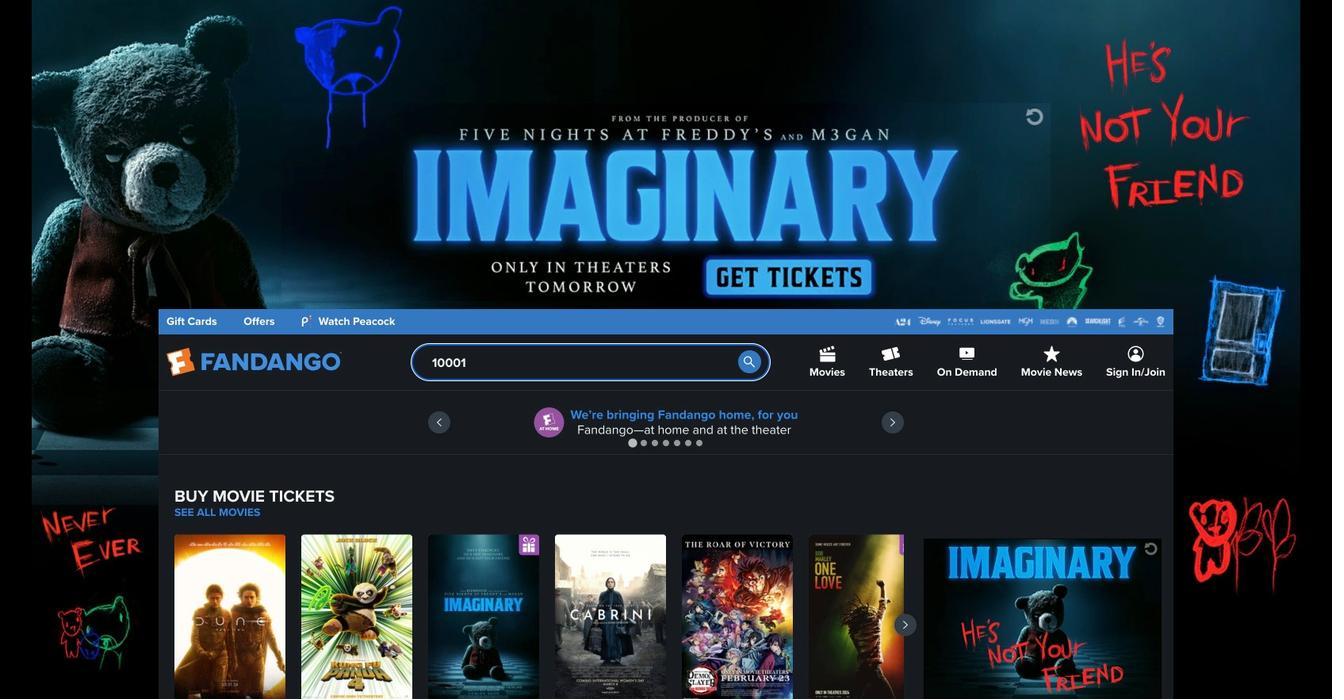 Task type: locate. For each thing, give the bounding box(es) containing it.
None search field
[[411, 344, 770, 381]]

1 vertical spatial advertisement element
[[924, 539, 1162, 699]]

0 horizontal spatial gift box white image
[[519, 535, 539, 555]]

cabrini (2024) poster image
[[555, 535, 666, 699]]

1 gift box white image from the left
[[519, 535, 539, 555]]

gift box white image for 'imaginary (2024) poster' image
[[519, 535, 539, 555]]

advertisement element
[[282, 103, 1051, 301], [924, 539, 1162, 699]]

offer icon image
[[534, 408, 564, 438]]

gift box white image
[[519, 535, 539, 555], [900, 535, 920, 555]]

demon slayer: kimetsu no yaiba - to the hashira training (2024) poster image
[[682, 535, 793, 699]]

region
[[159, 391, 1174, 454], [174, 535, 920, 699]]

2 gift box white image from the left
[[900, 535, 920, 555]]

1 horizontal spatial gift box white image
[[900, 535, 920, 555]]



Task type: describe. For each thing, give the bounding box(es) containing it.
1 vertical spatial region
[[174, 535, 920, 699]]

gift box white image for bob marley: one love (2024) poster image
[[900, 535, 920, 555]]

Search by city, state, zip or movie text field
[[411, 344, 770, 381]]

kung fu panda 4 (2024) poster image
[[301, 535, 412, 699]]

bob marley: one love (2024) poster image
[[809, 535, 920, 699]]

dune: part two (2024) poster image
[[174, 535, 285, 699]]

select a slide to show tab list
[[159, 437, 1174, 449]]

0 vertical spatial advertisement element
[[282, 103, 1051, 301]]

imaginary (2024) poster image
[[428, 535, 539, 699]]

0 vertical spatial region
[[159, 391, 1174, 454]]



Task type: vqa. For each thing, say whether or not it's contained in the screenshot.
the of
no



